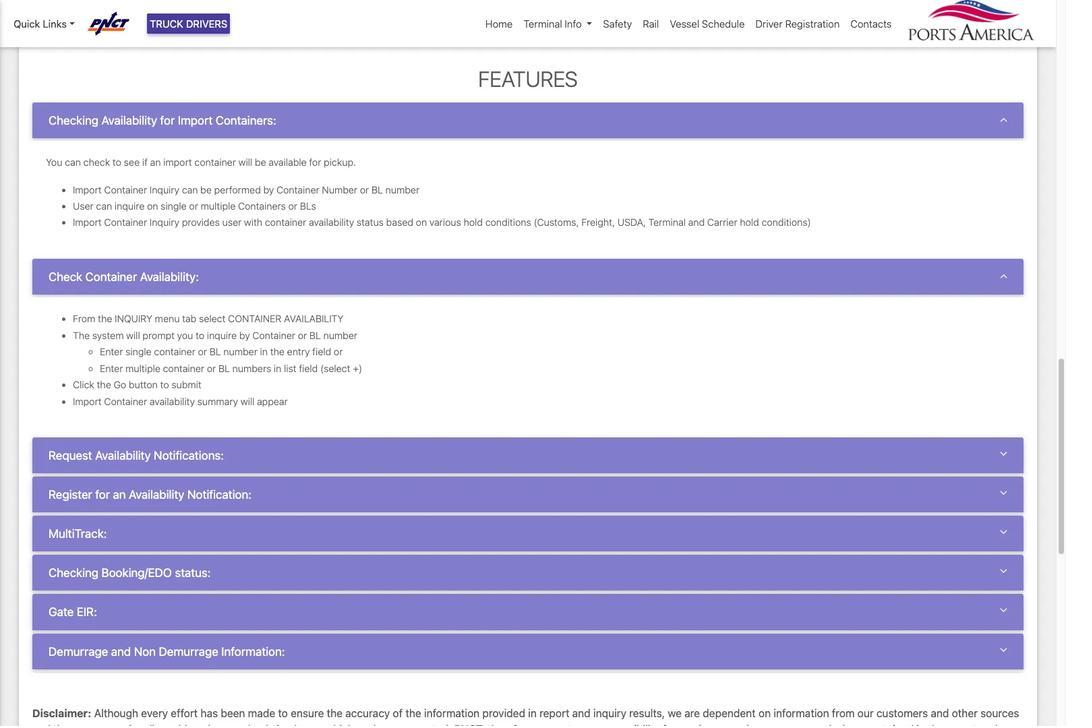 Task type: vqa. For each thing, say whether or not it's contained in the screenshot.
the bottommost the Home link
no



Task type: describe. For each thing, give the bounding box(es) containing it.
freight,
[[581, 217, 615, 228]]

request availability notifications: link
[[49, 448, 1008, 463]]

user
[[73, 200, 94, 212]]

the right contained at the bottom right of the page
[[928, 723, 944, 726]]

user
[[222, 217, 242, 228]]

in up numbers
[[260, 346, 268, 357]]

multitrack:
[[49, 527, 107, 541]]

you
[[177, 329, 193, 341]]

have
[[373, 723, 396, 726]]

1 vertical spatial report
[[947, 723, 977, 726]]

gate eir:
[[49, 605, 97, 619]]

by inside from the inquiry menu tab select container availability the system will prompt you to inquire by container or bl number enter single container or bl number in the entry field or enter multiple container or bl numbers in list field (select +) click the go button to submit import container availability summary will appear
[[239, 329, 250, 341]]

status:
[[175, 566, 211, 580]]

to left see
[[113, 156, 121, 168]]

and down "disclaimer:"
[[32, 723, 51, 726]]

checking booking/edo status: link
[[49, 566, 1008, 580]]

container down container
[[252, 329, 295, 341]]

truck drivers
[[150, 18, 227, 30]]

tab list containing checking availability for import containers:
[[32, 102, 1024, 673]]

container down go
[[104, 396, 147, 407]]

availability
[[284, 313, 344, 324]]

availability inside import container inquiry can be performed by container number or bl number user can inquire on single or multiple containers or bls import container inquiry provides user with container availability status based on various hold conditions (customs, freight, usda, terminal and carrier hold conditions)
[[309, 217, 354, 228]]

for right the register
[[95, 488, 110, 502]]

container
[[228, 313, 281, 324]]

multiple inside from the inquiry menu tab select container availability the system will prompt you to inquire by container or bl number enter single container or bl number in the entry field or enter multiple container or bl numbers in list field (select +) click the go button to submit import container availability summary will appear
[[126, 363, 160, 374]]

or up summary
[[207, 363, 216, 374]]

based
[[386, 217, 413, 228]]

quick
[[13, 18, 40, 30]]

click
[[73, 379, 94, 390]]

(select
[[320, 363, 350, 374]]

register for an availability notification: link
[[49, 488, 1008, 502]]

2 demurrage from the left
[[159, 644, 218, 659]]

single inside import container inquiry can be performed by container number or bl number user can inquire on single or multiple containers or bls import container inquiry provides user with container availability status based on various hold conditions (customs, freight, usda, terminal and carrier hold conditions)
[[161, 200, 187, 212]]

to inside although every effort has been made to ensure the accuracy of the information provided in report and inquiry results, we are dependent on information from our customers and other sources and there are occasionally sudden             changes (real-time) over which we have no control. pnct, therefore, accepts no responsibility for any inaccuracies, errors, or omissions contained in the report an
[[278, 707, 288, 719]]

demurrage and non demurrage information: link
[[49, 644, 1008, 659]]

register
[[49, 488, 92, 502]]

container inside import container inquiry can be performed by container number or bl number user can inquire on single or multiple containers or bls import container inquiry provides user with container availability status based on various hold conditions (customs, freight, usda, terminal and carrier hold conditions)
[[265, 217, 306, 228]]

availability:
[[140, 270, 199, 284]]

1 vertical spatial we
[[357, 723, 371, 726]]

notifications:
[[154, 448, 224, 463]]

be inside import container inquiry can be performed by container number or bl number user can inquire on single or multiple containers or bls import container inquiry provides user with container availability status based on various hold conditions (customs, freight, usda, terminal and carrier hold conditions)
[[200, 184, 212, 195]]

you can check to see if an import container will be available for pickup.
[[46, 156, 356, 168]]

2 vertical spatial can
[[96, 200, 112, 212]]

angle down image inside multitrack: link
[[1000, 527, 1008, 539]]

in down customers
[[917, 723, 925, 726]]

import up user
[[73, 184, 102, 195]]

the
[[73, 329, 90, 341]]

availability for request
[[95, 448, 151, 463]]

ensure
[[291, 707, 324, 719]]

container down you in the top of the page
[[154, 346, 196, 357]]

terminal info link
[[518, 11, 598, 37]]

gate
[[49, 605, 74, 619]]

pnct,
[[454, 723, 485, 726]]

checking availability for import containers: link
[[49, 113, 1008, 127]]

by inside import container inquiry can be performed by container number or bl number user can inquire on single or multiple containers or bls import container inquiry provides user with container availability status based on various hold conditions (customs, freight, usda, terminal and carrier hold conditions)
[[263, 184, 274, 195]]

therefore,
[[488, 723, 535, 726]]

or inside although every effort has been made to ensure the accuracy of the information provided in report and inquiry results, we are dependent on information from our customers and other sources and there are occasionally sudden             changes (real-time) over which we have no control. pnct, therefore, accepts no responsibility for any inaccuracies, errors, or omissions contained in the report an
[[801, 723, 811, 726]]

from
[[73, 313, 95, 324]]

errors,
[[766, 723, 798, 726]]

1 vertical spatial can
[[182, 184, 198, 195]]

sudden
[[163, 723, 199, 726]]

sources
[[981, 707, 1019, 719]]

available
[[269, 156, 307, 168]]

if
[[142, 156, 148, 168]]

1 vertical spatial number
[[323, 329, 358, 341]]

and left other
[[931, 707, 949, 719]]

availability inside from the inquiry menu tab select container availability the system will prompt you to inquire by container or bl number enter single container or bl number in the entry field or enter multiple container or bl numbers in list field (select +) click the go button to submit import container availability summary will appear
[[150, 396, 195, 407]]

containers
[[238, 200, 286, 212]]

number
[[322, 184, 358, 195]]

0 horizontal spatial an
[[113, 488, 126, 502]]

for left pickup.
[[309, 156, 321, 168]]

dependent
[[703, 707, 756, 719]]

0 vertical spatial can
[[65, 156, 81, 168]]

the right of
[[406, 707, 421, 719]]

2 inquiry from the top
[[150, 217, 179, 228]]

for inside although every effort has been made to ensure the accuracy of the information provided in report and inquiry results, we are dependent on information from our customers and other sources and there are occasionally sudden             changes (real-time) over which we have no control. pnct, therefore, accepts no responsibility for any inaccuracies, errors, or omissions contained in the report an
[[663, 723, 676, 726]]

container up submit
[[163, 363, 204, 374]]

import down user
[[73, 217, 102, 228]]

select
[[199, 313, 226, 324]]

1 vertical spatial are
[[82, 723, 97, 726]]

check
[[49, 270, 82, 284]]

gate eir: link
[[49, 605, 1008, 619]]

1 enter from the top
[[100, 346, 123, 357]]

submit
[[172, 379, 202, 390]]

angle down image for notifications:
[[1000, 448, 1008, 460]]

occasionally
[[100, 723, 160, 726]]

check container availability:
[[49, 270, 199, 284]]

booking/edo
[[102, 566, 172, 580]]

home
[[486, 18, 513, 30]]

safety link
[[598, 11, 638, 37]]

inquiry
[[593, 707, 627, 719]]

bl down select on the top left
[[210, 346, 221, 357]]

customers
[[877, 707, 928, 719]]

schedule
[[702, 18, 745, 30]]

contained
[[866, 723, 914, 726]]

angle down image for check container availability:
[[1000, 270, 1008, 282]]

checking for checking availability for import containers:
[[49, 113, 99, 127]]

the left go
[[97, 379, 111, 390]]

over
[[301, 723, 322, 726]]

0 horizontal spatial number
[[224, 346, 258, 357]]

quick links
[[13, 18, 67, 30]]

links
[[43, 18, 67, 30]]

status
[[357, 217, 384, 228]]

for up import
[[160, 113, 175, 127]]

to right button
[[160, 379, 169, 390]]

appear
[[257, 396, 288, 407]]

import up you can check to see if an import container will be available for pickup.
[[178, 113, 213, 127]]

the up which
[[327, 707, 343, 719]]

provided
[[482, 707, 525, 719]]

0 vertical spatial will
[[239, 156, 252, 168]]

usda,
[[618, 217, 646, 228]]

conditions
[[485, 217, 531, 228]]

multiple inside import container inquiry can be performed by container number or bl number user can inquire on single or multiple containers or bls import container inquiry provides user with container availability status based on various hold conditions (customs, freight, usda, terminal and carrier hold conditions)
[[201, 200, 236, 212]]

results,
[[629, 707, 665, 719]]

rail link
[[638, 11, 664, 37]]

angle down image for non
[[1000, 644, 1008, 656]]

or up entry at the top left of page
[[298, 329, 307, 341]]

contacts
[[851, 18, 892, 30]]

1 horizontal spatial be
[[255, 156, 266, 168]]

check container availability: link
[[49, 270, 1008, 284]]

+)
[[353, 363, 362, 374]]

vessel
[[670, 18, 699, 30]]



Task type: locate. For each thing, give the bounding box(es) containing it.
availability
[[102, 113, 157, 127], [95, 448, 151, 463], [129, 488, 184, 502]]

terminal info
[[524, 18, 582, 30]]

no right accepts
[[580, 723, 592, 726]]

inquire inside import container inquiry can be performed by container number or bl number user can inquire on single or multiple containers or bls import container inquiry provides user with container availability status based on various hold conditions (customs, freight, usda, terminal and carrier hold conditions)
[[115, 200, 145, 212]]

1 horizontal spatial on
[[416, 217, 427, 228]]

no
[[399, 723, 412, 726], [580, 723, 592, 726]]

availability inside register for an availability notification: link
[[129, 488, 184, 502]]

container up bls
[[277, 184, 320, 195]]

inquiry down import
[[150, 184, 179, 195]]

truck
[[150, 18, 183, 30]]

1 angle down image from the top
[[1000, 270, 1008, 282]]

availability up register for an availability notification:
[[95, 448, 151, 463]]

checking for checking booking/edo status:
[[49, 566, 99, 580]]

inquiry left provides
[[150, 217, 179, 228]]

angle down image inside request availability notifications: link
[[1000, 448, 1008, 460]]

driver registration link
[[750, 11, 845, 37]]

field
[[312, 346, 331, 357], [299, 363, 318, 374]]

1 vertical spatial inquiry
[[150, 217, 179, 228]]

inquire for inquiry
[[115, 200, 145, 212]]

see
[[124, 156, 140, 168]]

tab list
[[32, 102, 1024, 673]]

field up (select at the left of page
[[312, 346, 331, 357]]

system
[[92, 329, 124, 341]]

changes
[[202, 723, 244, 726]]

2 horizontal spatial on
[[759, 707, 771, 719]]

no down of
[[399, 723, 412, 726]]

can right you
[[65, 156, 81, 168]]

2 horizontal spatial number
[[386, 184, 420, 195]]

1 checking from the top
[[49, 113, 99, 127]]

1 horizontal spatial terminal
[[649, 217, 686, 228]]

which
[[325, 723, 354, 726]]

in left list
[[274, 363, 281, 374]]

conditions)
[[762, 217, 811, 228]]

0 horizontal spatial information
[[424, 707, 480, 719]]

availability up see
[[102, 113, 157, 127]]

0 vertical spatial inquire
[[115, 200, 145, 212]]

availability inside checking availability for import containers: link
[[102, 113, 157, 127]]

our
[[858, 707, 874, 719]]

single down prompt
[[126, 346, 152, 357]]

1 horizontal spatial an
[[150, 156, 161, 168]]

report up accepts
[[540, 707, 570, 719]]

0 vertical spatial are
[[685, 707, 700, 719]]

or up (select at the left of page
[[334, 346, 343, 357]]

info
[[565, 18, 582, 30]]

0 horizontal spatial on
[[147, 200, 158, 212]]

summary
[[197, 396, 238, 407]]

the up system
[[98, 313, 112, 324]]

2 checking from the top
[[49, 566, 99, 580]]

inquire inside from the inquiry menu tab select container availability the system will prompt you to inquire by container or bl number enter single container or bl number in the entry field or enter multiple container or bl numbers in list field (select +) click the go button to submit import container availability summary will appear
[[207, 329, 237, 341]]

0 vertical spatial by
[[263, 184, 274, 195]]

information up pnct,
[[424, 707, 480, 719]]

multiple up button
[[126, 363, 160, 374]]

0 horizontal spatial be
[[200, 184, 212, 195]]

availability
[[309, 217, 354, 228], [150, 396, 195, 407]]

container up performed
[[195, 156, 236, 168]]

or up provides
[[189, 200, 198, 212]]

although
[[94, 707, 138, 719]]

demurrage and non demurrage information:
[[49, 644, 285, 659]]

by up containers
[[263, 184, 274, 195]]

1 horizontal spatial information
[[774, 707, 829, 719]]

and
[[688, 217, 705, 228], [111, 644, 131, 659], [572, 707, 591, 719], [931, 707, 949, 719], [32, 723, 51, 726]]

1 horizontal spatial are
[[685, 707, 700, 719]]

there
[[53, 723, 79, 726]]

3 angle down image from the top
[[1000, 527, 1008, 539]]

single inside from the inquiry menu tab select container availability the system will prompt you to inquire by container or bl number enter single container or bl number in the entry field or enter multiple container or bl numbers in list field (select +) click the go button to submit import container availability summary will appear
[[126, 346, 152, 357]]

1 vertical spatial on
[[416, 217, 427, 228]]

0 horizontal spatial availability
[[150, 396, 195, 407]]

we
[[668, 707, 682, 719], [357, 723, 371, 726]]

container up check container availability:
[[104, 217, 147, 228]]

been
[[221, 707, 245, 719]]

checking booking/edo status:
[[49, 566, 211, 580]]

1 information from the left
[[424, 707, 480, 719]]

2 vertical spatial number
[[224, 346, 258, 357]]

0 horizontal spatial terminal
[[524, 18, 562, 30]]

2 vertical spatial availability
[[129, 488, 184, 502]]

checking up gate eir:
[[49, 566, 99, 580]]

import container inquiry can be performed by container number or bl number user can inquire on single or multiple containers or bls import container inquiry provides user with container availability status based on various hold conditions (customs, freight, usda, terminal and carrier hold conditions)
[[73, 184, 811, 228]]

demurrage down gate eir:
[[49, 644, 108, 659]]

made
[[248, 707, 275, 719]]

2 information from the left
[[774, 707, 829, 719]]

0 horizontal spatial multiple
[[126, 363, 160, 374]]

will down the inquiry
[[126, 329, 140, 341]]

responsibility
[[595, 723, 660, 726]]

availability down submit
[[150, 396, 195, 407]]

(customs,
[[534, 217, 579, 228]]

0 vertical spatial on
[[147, 200, 158, 212]]

1 horizontal spatial number
[[323, 329, 358, 341]]

inquiry
[[150, 184, 179, 195], [150, 217, 179, 228]]

availability down request availability notifications:
[[129, 488, 184, 502]]

number inside import container inquiry can be performed by container number or bl number user can inquire on single or multiple containers or bls import container inquiry provides user with container availability status based on various hold conditions (customs, freight, usda, terminal and carrier hold conditions)
[[386, 184, 420, 195]]

0 vertical spatial be
[[255, 156, 266, 168]]

from
[[832, 707, 855, 719]]

2 hold from the left
[[740, 217, 759, 228]]

1 vertical spatial checking
[[49, 566, 99, 580]]

0 vertical spatial single
[[161, 200, 187, 212]]

1 vertical spatial an
[[113, 488, 126, 502]]

and left carrier
[[688, 217, 705, 228]]

hold right carrier
[[740, 217, 759, 228]]

effort
[[171, 707, 198, 719]]

bl down availability
[[310, 329, 321, 341]]

2 vertical spatial will
[[241, 396, 254, 407]]

be
[[255, 156, 266, 168], [200, 184, 212, 195]]

accuracy
[[345, 707, 390, 719]]

angle down image inside register for an availability notification: link
[[1000, 488, 1008, 500]]

1 inquiry from the top
[[150, 184, 179, 195]]

1 no from the left
[[399, 723, 412, 726]]

or down select on the top left
[[198, 346, 207, 357]]

various
[[430, 217, 461, 228]]

terminal right usda,
[[649, 217, 686, 228]]

0 horizontal spatial inquire
[[115, 200, 145, 212]]

request
[[49, 448, 92, 463]]

check
[[83, 156, 110, 168]]

1 vertical spatial availability
[[95, 448, 151, 463]]

multitrack: link
[[49, 527, 1008, 541]]

1 horizontal spatial inquire
[[207, 329, 237, 341]]

enter down system
[[100, 346, 123, 357]]

be left available
[[255, 156, 266, 168]]

bl inside import container inquiry can be performed by container number or bl number user can inquire on single or multiple containers or bls import container inquiry provides user with container availability status based on various hold conditions (customs, freight, usda, terminal and carrier hold conditions)
[[372, 184, 383, 195]]

1 horizontal spatial report
[[947, 723, 977, 726]]

hold right various
[[464, 217, 483, 228]]

on right based
[[416, 217, 427, 228]]

angle down image inside checking availability for import containers: link
[[1000, 113, 1008, 125]]

0 vertical spatial availability
[[309, 217, 354, 228]]

0 vertical spatial enter
[[100, 346, 123, 357]]

contacts link
[[845, 11, 897, 37]]

we up the any
[[668, 707, 682, 719]]

0 vertical spatial number
[[386, 184, 420, 195]]

1 vertical spatial by
[[239, 329, 250, 341]]

0 vertical spatial report
[[540, 707, 570, 719]]

register for an availability notification:
[[49, 488, 252, 502]]

import down click
[[73, 396, 102, 407]]

angle down image inside check container availability: link
[[1000, 270, 1008, 282]]

(real-
[[247, 723, 273, 726]]

0 vertical spatial checking
[[49, 113, 99, 127]]

number up numbers
[[224, 346, 258, 357]]

demurrage right non
[[159, 644, 218, 659]]

with
[[244, 217, 262, 228]]

2 angle down image from the top
[[1000, 488, 1008, 500]]

2 enter from the top
[[100, 363, 123, 374]]

of
[[393, 707, 403, 719]]

1 vertical spatial single
[[126, 346, 152, 357]]

features
[[478, 66, 578, 91]]

or right number
[[360, 184, 369, 195]]

number down availability
[[323, 329, 358, 341]]

will
[[239, 156, 252, 168], [126, 329, 140, 341], [241, 396, 254, 407]]

in up therefore,
[[528, 707, 537, 719]]

vessel schedule
[[670, 18, 745, 30]]

checking up you
[[49, 113, 99, 127]]

an down request availability notifications:
[[113, 488, 126, 502]]

angle down image inside checking booking/edo status: link
[[1000, 566, 1008, 578]]

quick links link
[[13, 16, 75, 31]]

1 vertical spatial will
[[126, 329, 140, 341]]

1 vertical spatial terminal
[[649, 217, 686, 228]]

availability inside request availability notifications: link
[[95, 448, 151, 463]]

field right list
[[299, 363, 318, 374]]

1 vertical spatial inquire
[[207, 329, 237, 341]]

to up time)
[[278, 707, 288, 719]]

will left appear
[[241, 396, 254, 407]]

1 horizontal spatial we
[[668, 707, 682, 719]]

an right if
[[150, 156, 161, 168]]

2 horizontal spatial can
[[182, 184, 198, 195]]

button
[[129, 379, 158, 390]]

2 vertical spatial on
[[759, 707, 771, 719]]

0 vertical spatial terminal
[[524, 18, 562, 30]]

container right check
[[85, 270, 137, 284]]

single
[[161, 200, 187, 212], [126, 346, 152, 357]]

1 vertical spatial enter
[[100, 363, 123, 374]]

bl up status
[[372, 184, 383, 195]]

can right user
[[96, 200, 112, 212]]

1 demurrage from the left
[[49, 644, 108, 659]]

1 horizontal spatial single
[[161, 200, 187, 212]]

1 vertical spatial angle down image
[[1000, 488, 1008, 500]]

container down see
[[104, 184, 147, 195]]

pickup.
[[324, 156, 356, 168]]

number up based
[[386, 184, 420, 195]]

0 horizontal spatial hold
[[464, 217, 483, 228]]

and up accepts
[[572, 707, 591, 719]]

0 vertical spatial multiple
[[201, 200, 236, 212]]

0 horizontal spatial we
[[357, 723, 371, 726]]

go
[[114, 379, 126, 390]]

1 horizontal spatial availability
[[309, 217, 354, 228]]

non
[[134, 644, 156, 659]]

and left non
[[111, 644, 131, 659]]

import inside from the inquiry menu tab select container availability the system will prompt you to inquire by container or bl number enter single container or bl number in the entry field or enter multiple container or bl numbers in list field (select +) click the go button to submit import container availability summary will appear
[[73, 396, 102, 407]]

on down if
[[147, 200, 158, 212]]

inquire down see
[[115, 200, 145, 212]]

5 angle down image from the top
[[1000, 644, 1008, 656]]

2 no from the left
[[580, 723, 592, 726]]

we down accuracy
[[357, 723, 371, 726]]

on up errors,
[[759, 707, 771, 719]]

0 horizontal spatial no
[[399, 723, 412, 726]]

list
[[284, 363, 296, 374]]

carrier
[[707, 217, 738, 228]]

0 vertical spatial we
[[668, 707, 682, 719]]

1 angle down image from the top
[[1000, 113, 1008, 125]]

will up performed
[[239, 156, 252, 168]]

1 horizontal spatial demurrage
[[159, 644, 218, 659]]

0 horizontal spatial by
[[239, 329, 250, 341]]

availability down bls
[[309, 217, 354, 228]]

bl
[[372, 184, 383, 195], [310, 329, 321, 341], [210, 346, 221, 357], [219, 363, 230, 374]]

0 horizontal spatial report
[[540, 707, 570, 719]]

3 angle down image from the top
[[1000, 566, 1008, 578]]

1 horizontal spatial by
[[263, 184, 274, 195]]

other
[[952, 707, 978, 719]]

menu
[[155, 313, 180, 324]]

1 vertical spatial field
[[299, 363, 318, 374]]

you
[[46, 156, 62, 168]]

container down bls
[[265, 217, 306, 228]]

single up provides
[[161, 200, 187, 212]]

angle down image
[[1000, 113, 1008, 125], [1000, 448, 1008, 460], [1000, 527, 1008, 539], [1000, 605, 1008, 617], [1000, 644, 1008, 656]]

are up the any
[[685, 707, 700, 719]]

2 vertical spatial angle down image
[[1000, 566, 1008, 578]]

1 hold from the left
[[464, 217, 483, 228]]

by down container
[[239, 329, 250, 341]]

enter up go
[[100, 363, 123, 374]]

inaccuracies,
[[699, 723, 763, 726]]

are right there on the left bottom of the page
[[82, 723, 97, 726]]

time)
[[273, 723, 298, 726]]

terminal inside import container inquiry can be performed by container number or bl number user can inquire on single or multiple containers or bls import container inquiry provides user with container availability status based on various hold conditions (customs, freight, usda, terminal and carrier hold conditions)
[[649, 217, 686, 228]]

bl left numbers
[[219, 363, 230, 374]]

1 horizontal spatial hold
[[740, 217, 759, 228]]

or right errors,
[[801, 723, 811, 726]]

on
[[147, 200, 158, 212], [416, 217, 427, 228], [759, 707, 771, 719]]

0 horizontal spatial are
[[82, 723, 97, 726]]

containers:
[[216, 113, 276, 127]]

on inside although every effort has been made to ensure the accuracy of the information provided in report and inquiry results, we are dependent on information from our customers and other sources and there are occasionally sudden             changes (real-time) over which we have no control. pnct, therefore, accepts no responsibility for any inaccuracies, errors, or omissions contained in the report an
[[759, 707, 771, 719]]

2 angle down image from the top
[[1000, 448, 1008, 460]]

terminal left info
[[524, 18, 562, 30]]

angle down image for for
[[1000, 113, 1008, 125]]

entry
[[287, 346, 310, 357]]

0 horizontal spatial demurrage
[[49, 644, 108, 659]]

truck drivers link
[[147, 13, 230, 34]]

the up list
[[270, 346, 285, 357]]

0 vertical spatial an
[[150, 156, 161, 168]]

angle down image inside demurrage and non demurrage information: link
[[1000, 644, 1008, 656]]

availability for checking
[[102, 113, 157, 127]]

the
[[98, 313, 112, 324], [270, 346, 285, 357], [97, 379, 111, 390], [327, 707, 343, 719], [406, 707, 421, 719], [928, 723, 944, 726]]

information:
[[221, 644, 285, 659]]

accepts
[[538, 723, 577, 726]]

information up errors,
[[774, 707, 829, 719]]

0 horizontal spatial single
[[126, 346, 152, 357]]

0 vertical spatial field
[[312, 346, 331, 357]]

bls
[[300, 200, 316, 212]]

multiple up user in the left top of the page
[[201, 200, 236, 212]]

0 vertical spatial angle down image
[[1000, 270, 1008, 282]]

although every effort has been made to ensure the accuracy of the information provided in report and inquiry results, we are dependent on information from our customers and other sources and there are occasionally sudden             changes (real-time) over which we have no control. pnct, therefore, accepts no responsibility for any inaccuracies, errors, or omissions contained in the report an
[[32, 707, 1019, 726]]

or left bls
[[288, 200, 297, 212]]

report down other
[[947, 723, 977, 726]]

1 vertical spatial availability
[[150, 396, 195, 407]]

hold
[[464, 217, 483, 228], [740, 217, 759, 228]]

1 vertical spatial be
[[200, 184, 212, 195]]

0 vertical spatial inquiry
[[150, 184, 179, 195]]

angle down image inside gate eir: "link"
[[1000, 605, 1008, 617]]

be down you can check to see if an import container will be available for pickup.
[[200, 184, 212, 195]]

inquire for bl
[[207, 329, 237, 341]]

1 vertical spatial multiple
[[126, 363, 160, 374]]

angle down image
[[1000, 270, 1008, 282], [1000, 488, 1008, 500], [1000, 566, 1008, 578]]

and inside import container inquiry can be performed by container number or bl number user can inquire on single or multiple containers or bls import container inquiry provides user with container availability status based on various hold conditions (customs, freight, usda, terminal and carrier hold conditions)
[[688, 217, 705, 228]]

inquire down select on the top left
[[207, 329, 237, 341]]

angle down image for checking booking/edo status:
[[1000, 566, 1008, 578]]

angle down image for register for an availability notification:
[[1000, 488, 1008, 500]]

1 horizontal spatial multiple
[[201, 200, 236, 212]]

0 horizontal spatial can
[[65, 156, 81, 168]]

1 horizontal spatial can
[[96, 200, 112, 212]]

4 angle down image from the top
[[1000, 605, 1008, 617]]

every
[[141, 707, 168, 719]]

tab
[[182, 313, 196, 324]]

1 horizontal spatial no
[[580, 723, 592, 726]]

to right you in the top of the page
[[196, 329, 204, 341]]

0 vertical spatial availability
[[102, 113, 157, 127]]

performed
[[214, 184, 261, 195]]

safety
[[603, 18, 632, 30]]



